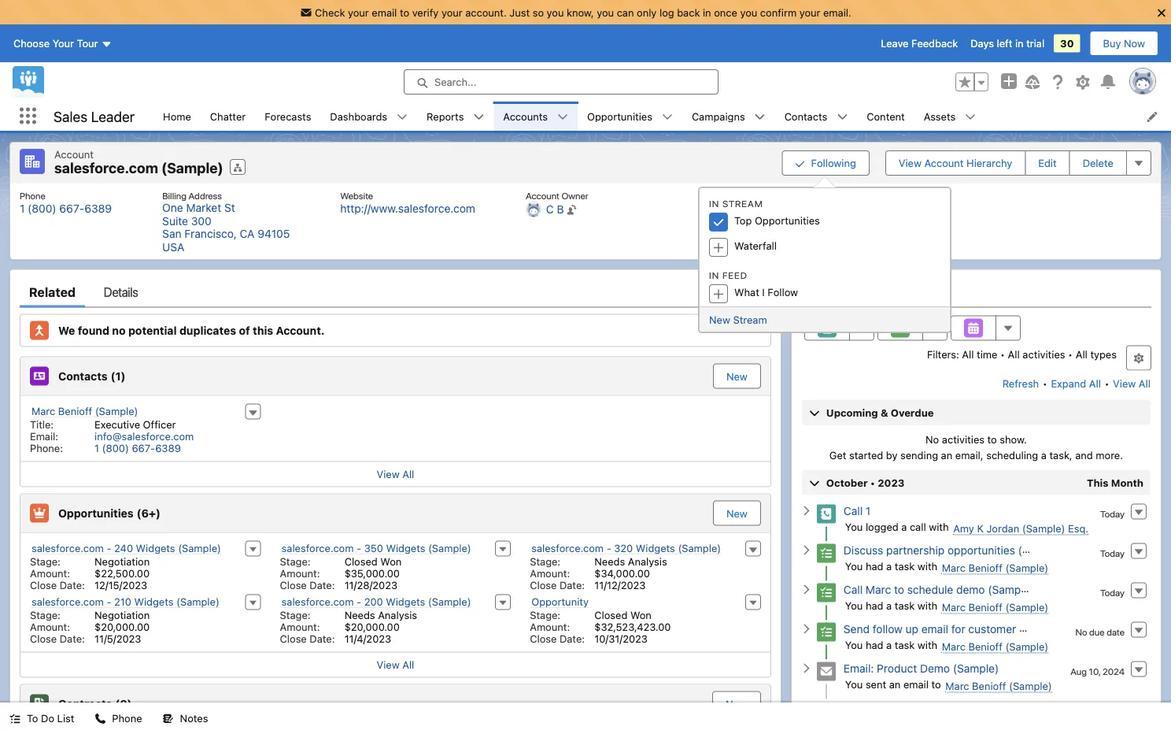 Task type: describe. For each thing, give the bounding box(es) containing it.
stream for in stream
[[723, 198, 764, 209]]

due
[[1090, 627, 1105, 638]]

a for to
[[887, 600, 892, 612]]

marc for text default icon on the left of 'email' image
[[946, 680, 970, 692]]

$20,000.00 for 11/5/2023
[[95, 621, 150, 633]]

close for salesforce.com - 350 widgets (sample)
[[280, 579, 307, 591]]

info@salesforce.com phone:
[[30, 430, 194, 454]]

suite
[[162, 214, 188, 227]]

you for call
[[846, 600, 863, 612]]

view down the 11/4/2023
[[377, 659, 400, 671]]

marc for text default icon left of discuss
[[943, 562, 966, 574]]

salesforce.com - 200 widgets (sample) element
[[271, 593, 521, 646]]

billing
[[162, 190, 187, 201]]

text default image left task icon
[[802, 584, 813, 595]]

240
[[114, 542, 133, 554]]

stage: for salesforce.com - 320 widgets (sample)
[[530, 556, 561, 567]]

up
[[906, 622, 919, 635]]

logged
[[866, 521, 899, 533]]

text default image inside "assets" list item
[[966, 111, 977, 122]]

edit
[[1039, 157, 1057, 169]]

close for salesforce.com - 200 widgets (sample)
[[280, 633, 307, 645]]

by
[[887, 449, 898, 461]]

salesforce.com - 320 widgets (sample)
[[532, 542, 722, 554]]

just
[[510, 6, 530, 18]]

salesforce.com - 320 widgets (sample) element
[[521, 539, 771, 593]]

benioff for send follow up email for customer conference (sample)
[[969, 641, 1003, 652]]

marc up follow
[[866, 583, 892, 596]]

assets link
[[915, 102, 966, 131]]

contracts
[[58, 697, 112, 710]]

content
[[867, 110, 905, 122]]

salesforce.com - 240 widgets (sample)
[[32, 542, 221, 554]]

salesforce.com - 240 widgets (sample) element
[[20, 539, 271, 593]]

benioff for discuss partnership opportunities (sample)
[[969, 562, 1003, 574]]

(sample) inside you sent an email to marc benioff (sample)
[[1010, 680, 1053, 692]]

top opportunities
[[735, 215, 821, 227]]

today for discuss partnership opportunities (sample)
[[1101, 548, 1125, 559]]

task,
[[1050, 449, 1073, 461]]

marc for text default image on the left of task icon
[[943, 601, 966, 613]]

0 vertical spatial view all link
[[1113, 371, 1152, 396]]

salesforce.com - 200 widgets (sample)
[[282, 596, 471, 608]]

- for 320
[[607, 542, 612, 554]]

billing address one market st suite 300 san francisco, ca 94105 usa
[[162, 190, 290, 253]]

analysis for $34,000.00
[[628, 556, 668, 567]]

11/5/2023
[[95, 633, 141, 645]]

assets list item
[[915, 102, 986, 131]]

you had a task with marc benioff (sample) for for
[[846, 639, 1049, 652]]

• up expand
[[1069, 348, 1074, 360]]

$20,000.00 close date: for 11/4/2023
[[280, 621, 400, 645]]

details
[[104, 284, 138, 299]]

$34,000.00
[[595, 567, 650, 579]]

marc benioff (sample) link inside marc benioff (sample) 'element'
[[32, 405, 138, 418]]

had for partnership
[[866, 560, 884, 572]]

• left 2023 on the bottom of the page
[[871, 476, 876, 488]]

with for to
[[918, 600, 938, 612]]

email: product demo (sample)
[[844, 662, 1000, 675]]

94105
[[258, 227, 290, 240]]

you for send
[[846, 639, 863, 651]]

opportunity
[[532, 596, 589, 608]]

list containing home
[[154, 102, 1172, 131]]

no for due
[[1076, 627, 1088, 638]]

can
[[617, 6, 634, 18]]

account for account owner
[[526, 190, 560, 201]]

aug
[[1071, 666, 1088, 677]]

• down types on the right top of the page
[[1105, 377, 1110, 389]]

activities inside no activities to show. get started by sending an email, scheduling a task, and more.
[[943, 434, 985, 445]]

close for opportunity
[[530, 633, 557, 645]]

notes
[[180, 712, 208, 724]]

salesforce.com - 210 widgets (sample) link
[[32, 596, 220, 608]]

date: for 11/4/2023
[[310, 633, 335, 645]]

negotiation for 240
[[95, 556, 150, 567]]

time
[[977, 348, 998, 360]]

opportunities image
[[30, 504, 49, 523]]

marc inside 'element'
[[32, 405, 55, 417]]

an inside you sent an email to marc benioff (sample)
[[890, 678, 901, 690]]

2024
[[1103, 666, 1125, 677]]

following
[[812, 157, 857, 169]]

scheduling
[[987, 449, 1039, 461]]

date: for 11/28/2023
[[310, 579, 335, 591]]

view up salesforce.com - 350 widgets (sample)
[[377, 468, 400, 480]]

300
[[191, 214, 212, 227]]

1 today from the top
[[1101, 508, 1125, 519]]

in stream
[[710, 198, 764, 209]]

2 you from the left
[[597, 6, 614, 18]]

october  •  2023
[[827, 476, 905, 488]]

1 you had a task with marc benioff (sample) from the top
[[846, 560, 1049, 574]]

chatter
[[210, 110, 246, 122]]

once
[[714, 6, 738, 18]]

account inside view account hierarchy button
[[925, 157, 964, 169]]

call for call marc to schedule demo (sample)
[[844, 583, 863, 596]]

owner
[[562, 190, 589, 201]]

email image
[[817, 662, 836, 681]]

marc for text default icon to the left of send
[[943, 641, 966, 652]]

new button for opportunities (6+)
[[714, 500, 761, 526]]

350
[[364, 542, 383, 554]]

opportunities for opportunities
[[588, 110, 653, 122]]

no
[[112, 324, 126, 337]]

new stream link
[[710, 313, 768, 325]]

salesforce.com for salesforce.com (sample)
[[54, 159, 158, 176]]

salesforce.com - 240 widgets (sample) link
[[32, 542, 221, 555]]

duplicates
[[180, 324, 236, 337]]

usa
[[162, 240, 185, 253]]

conference
[[1020, 622, 1077, 635]]

follow
[[873, 622, 903, 635]]

salesforce.com - 350 widgets (sample)
[[282, 542, 472, 554]]

this
[[1088, 476, 1109, 488]]

200
[[364, 596, 383, 608]]

new for the new button associated with contacts (1)
[[727, 370, 748, 382]]

new for opportunities (6+) the new button
[[727, 507, 748, 519]]

demo
[[957, 583, 986, 596]]

a for opportunities
[[887, 560, 892, 572]]

view all for (1)
[[377, 468, 415, 480]]

new button for contracts (0)
[[714, 692, 760, 716]]

6389 inside marc benioff (sample) 'element'
[[155, 442, 181, 454]]

- for 240
[[107, 542, 111, 554]]

salesforce.com - 350 widgets (sample) element
[[271, 539, 521, 593]]

salesforce.com (sample)
[[54, 159, 224, 176]]

forecasts
[[265, 110, 311, 122]]

feedback
[[912, 37, 959, 49]]

task for partnership
[[895, 560, 915, 572]]

date
[[1107, 627, 1125, 638]]

a inside no activities to show. get started by sending an email, scheduling a task, and more.
[[1042, 449, 1047, 461]]

to inside no activities to show. get started by sending an email, scheduling a task, and more.
[[988, 434, 998, 445]]

what
[[735, 287, 760, 298]]

to do list button
[[0, 703, 84, 734]]

$20,000.00 for 11/4/2023
[[345, 621, 400, 633]]

amount: for salesforce.com - 200 widgets (sample)
[[280, 621, 320, 633]]

a inside you logged a call with amy k jordan (sample) esq.
[[902, 521, 908, 533]]

dashboards list item
[[321, 102, 417, 131]]

reports
[[427, 110, 464, 122]]

days
[[971, 37, 995, 49]]

to left schedule
[[895, 583, 905, 596]]

text default image inside to do list button
[[9, 713, 20, 724]]

you had a task with marc benioff (sample) for demo
[[846, 600, 1049, 613]]

30
[[1061, 37, 1075, 49]]

2 your from the left
[[442, 6, 463, 18]]

0 vertical spatial 1 (800) 667-6389 link
[[20, 202, 112, 215]]

orders element
[[20, 730, 772, 734]]

widgets for 200
[[386, 596, 425, 608]]

1 for call 1
[[866, 504, 871, 517]]

closed for $32,523,423.00
[[595, 609, 628, 621]]

home link
[[154, 102, 201, 131]]

amount: inside salesforce.com - 240 widgets (sample) element
[[30, 567, 70, 579]]

closed won amount: for $35,000.00
[[280, 556, 402, 579]]

today for call marc to schedule demo (sample)
[[1101, 587, 1125, 598]]

you inside you logged a call with amy k jordan (sample) esq.
[[846, 521, 863, 533]]

tab list containing related
[[20, 276, 772, 308]]

text default image inside opportunities list item
[[662, 111, 673, 122]]

reports link
[[417, 102, 474, 131]]

• right time
[[1001, 348, 1006, 360]]

partnership
[[887, 544, 945, 557]]

opportunities link
[[578, 102, 662, 131]]

amount: for salesforce.com - 320 widgets (sample)
[[530, 567, 570, 579]]

date: for 11/12/2023
[[560, 579, 585, 591]]

$34,000.00 close date:
[[530, 567, 650, 591]]

- for 350
[[357, 542, 362, 554]]

$20,000.00 close date: for 11/5/2023
[[30, 621, 150, 645]]

stage: for opportunity
[[530, 609, 561, 621]]

buy
[[1104, 37, 1122, 49]]

what i follow
[[735, 287, 799, 298]]

b
[[557, 203, 564, 216]]

text default image inside dashboards list item
[[397, 111, 408, 122]]

no for activities
[[926, 434, 940, 445]]

date: for 11/5/2023
[[60, 633, 85, 645]]

salesforce.com - 210 widgets (sample)
[[32, 596, 220, 608]]

with for opportunities
[[918, 560, 938, 572]]

(800) inside marc benioff (sample) 'element'
[[102, 442, 129, 454]]

refresh button
[[1002, 371, 1041, 396]]

opportunity link
[[532, 596, 589, 608]]

stage: for salesforce.com - 350 widgets (sample)
[[280, 556, 311, 567]]

view inside button
[[899, 157, 922, 169]]

sending
[[901, 449, 939, 461]]

new for new stream
[[710, 313, 731, 325]]

marc benioff (sample) link for send follow up email for customer conference (sample)
[[943, 641, 1049, 653]]

you for discuss
[[846, 560, 863, 572]]

marc benioff (sample) link for discuss partnership opportunities (sample)
[[943, 562, 1049, 575]]

c b
[[546, 203, 564, 216]]

verify
[[412, 6, 439, 18]]

marc benioff (sample) element
[[20, 402, 271, 456]]

phone for phone 1 (800) 667-6389
[[20, 190, 46, 201]]

text default image inside the phone button
[[95, 713, 106, 724]]

widgets for 350
[[386, 542, 426, 554]]

salesforce.com - 350 widgets (sample) link
[[282, 542, 472, 555]]

won for 10/31/2023
[[631, 609, 652, 621]]

upcoming & overdue
[[827, 406, 934, 418]]

11/12/2023
[[595, 579, 646, 591]]

amount: inside salesforce.com - 210 widgets (sample) element
[[30, 621, 70, 633]]

discuss partnership opportunities (sample) link
[[844, 543, 1065, 557]]

contacts list item
[[775, 102, 858, 131]]

text default image left send
[[802, 623, 813, 634]]

market
[[186, 201, 221, 214]]



Task type: vqa. For each thing, say whether or not it's contained in the screenshot.
second You from the bottom of the page
yes



Task type: locate. For each thing, give the bounding box(es) containing it.
email,
[[956, 449, 984, 461]]

0 horizontal spatial closed won amount:
[[280, 556, 402, 579]]

email for you
[[904, 678, 929, 690]]

account down sales
[[54, 148, 94, 160]]

1 negotiation amount: from the top
[[30, 556, 150, 579]]

text default image left reports at the top left of the page
[[397, 111, 408, 122]]

2 task image from the top
[[817, 623, 836, 642]]

edit button
[[1026, 150, 1071, 175]]

1 your from the left
[[348, 6, 369, 18]]

1 vertical spatial 1 (800) 667-6389 link
[[95, 442, 181, 454]]

needs inside salesforce.com - 320 widgets (sample) element
[[595, 556, 626, 567]]

1 vertical spatial opportunities
[[755, 215, 821, 227]]

close for salesforce.com - 210 widgets (sample)
[[30, 633, 57, 645]]

new button
[[714, 363, 761, 389], [714, 500, 761, 526], [714, 692, 760, 716]]

delete
[[1083, 157, 1114, 169]]

closed down 350
[[345, 556, 378, 567]]

found
[[78, 324, 109, 337]]

2 negotiation amount: from the top
[[30, 609, 150, 633]]

widgets right the 240
[[136, 542, 175, 554]]

stage: left $35,000.00
[[280, 556, 311, 567]]

text default image left 'email' image
[[802, 663, 813, 674]]

stage: for salesforce.com - 200 widgets (sample)
[[280, 609, 311, 621]]

you inside you sent an email to marc benioff (sample)
[[846, 678, 863, 690]]

0 vertical spatial needs
[[595, 556, 626, 567]]

needs analysis amount: down 320
[[530, 556, 668, 579]]

email: inside "executive officer email:"
[[30, 430, 58, 442]]

0 horizontal spatial $20,000.00
[[95, 621, 150, 633]]

ca
[[240, 227, 255, 240]]

0 vertical spatial negotiation amount:
[[30, 556, 150, 579]]

analysis for $20,000.00
[[378, 609, 417, 621]]

amount: inside the opportunity element
[[530, 621, 570, 633]]

email inside you sent an email to marc benioff (sample)
[[904, 678, 929, 690]]

date: left 11/5/2023
[[60, 633, 85, 645]]

1 vertical spatial needs analysis amount:
[[280, 609, 417, 633]]

of
[[239, 324, 250, 337]]

opportunities
[[948, 544, 1016, 557]]

esq.
[[1069, 523, 1089, 534]]

0 vertical spatial 6389
[[84, 202, 112, 215]]

2 you from the top
[[846, 560, 863, 572]]

close inside $34,000.00 close date:
[[530, 579, 557, 591]]

logged call image
[[817, 505, 836, 523]]

new stream
[[710, 313, 768, 325]]

$20,000.00 close date: inside salesforce.com - 210 widgets (sample) element
[[30, 621, 150, 645]]

assets
[[924, 110, 956, 122]]

0 horizontal spatial 1
[[20, 202, 25, 215]]

marc up title:
[[32, 405, 55, 417]]

date: inside salesforce.com - 200 widgets (sample) element
[[310, 633, 335, 645]]

1 vertical spatial task image
[[817, 623, 836, 642]]

task image left send
[[817, 623, 836, 642]]

with down schedule
[[918, 600, 938, 612]]

schedule
[[908, 583, 954, 596]]

1 horizontal spatial an
[[942, 449, 953, 461]]

follow
[[768, 287, 799, 298]]

date: inside the "$35,000.00 close date:"
[[310, 579, 335, 591]]

stage: inside salesforce.com - 350 widgets (sample) element
[[280, 556, 311, 567]]

phone for phone
[[112, 712, 142, 724]]

feed
[[723, 270, 748, 281]]

contracts (0)
[[58, 697, 132, 710]]

0 vertical spatial call
[[844, 504, 863, 517]]

close inside $22,500.00 close date:
[[30, 579, 57, 591]]

website http://www.salesforce.com
[[340, 190, 476, 215]]

task up up
[[895, 600, 915, 612]]

with for up
[[918, 639, 938, 651]]

4 you from the top
[[846, 639, 863, 651]]

email left the verify
[[372, 6, 397, 18]]

opportunity element
[[521, 593, 771, 646]]

2 today from the top
[[1101, 548, 1125, 559]]

5 you from the top
[[846, 678, 863, 690]]

tab list
[[20, 276, 772, 308], [802, 276, 1152, 308]]

won for 11/28/2023
[[381, 556, 402, 567]]

needs down 200
[[345, 609, 375, 621]]

won down 'salesforce.com - 350 widgets (sample)' link at the bottom
[[381, 556, 402, 567]]

needs analysis amount: inside salesforce.com - 320 widgets (sample) element
[[530, 556, 668, 579]]

tour
[[77, 37, 98, 49]]

negotiation amount: for $20,000.00
[[30, 609, 150, 633]]

accounts link
[[494, 102, 558, 131]]

1 tab list from the left
[[20, 276, 772, 308]]

2 negotiation from the top
[[95, 609, 150, 621]]

0 vertical spatial task
[[895, 560, 915, 572]]

marc benioff (sample) link for call marc to schedule demo (sample)
[[943, 601, 1049, 614]]

call for call 1
[[844, 504, 863, 517]]

to left show.
[[988, 434, 998, 445]]

leave
[[881, 37, 909, 49]]

0 vertical spatial email:
[[30, 430, 58, 442]]

phone:
[[30, 442, 63, 454]]

0 horizontal spatial account
[[54, 148, 94, 160]]

opportunities inside list item
[[588, 110, 653, 122]]

widgets right 320
[[636, 542, 676, 554]]

amount: up opportunity in the bottom of the page
[[530, 567, 570, 579]]

2 tab list from the left
[[802, 276, 1152, 308]]

you down call 1 link
[[846, 521, 863, 533]]

accounts list item
[[494, 102, 578, 131]]

3 had from the top
[[866, 639, 884, 651]]

1 $20,000.00 close date: from the left
[[30, 621, 150, 645]]

email: product demo (sample) link
[[844, 662, 1000, 675]]

log
[[660, 6, 675, 18]]

1 view all from the top
[[377, 468, 415, 480]]

$22,500.00
[[95, 567, 150, 579]]

salesforce.com up $22,500.00 close date:
[[32, 542, 104, 554]]

0 vertical spatial 667-
[[59, 202, 84, 215]]

date: inside salesforce.com - 210 widgets (sample) element
[[60, 633, 85, 645]]

date: inside $32,523,423.00 close date:
[[560, 633, 585, 645]]

contacts
[[785, 110, 828, 122], [58, 370, 108, 383]]

1 horizontal spatial closed
[[595, 609, 628, 621]]

salesforce.com for salesforce.com - 210 widgets (sample)
[[32, 596, 104, 608]]

1 horizontal spatial (800)
[[102, 442, 129, 454]]

needs analysis amount: inside salesforce.com - 200 widgets (sample) element
[[280, 609, 417, 633]]

negotiation amount: for $22,500.00
[[30, 556, 150, 579]]

types
[[1091, 348, 1118, 360]]

stage: inside salesforce.com - 320 widgets (sample) element
[[530, 556, 561, 567]]

call right task icon
[[844, 583, 863, 596]]

task image for discuss
[[817, 544, 836, 563]]

(sample) inside you logged a call with amy k jordan (sample) esq.
[[1023, 523, 1066, 534]]

stage: inside salesforce.com - 240 widgets (sample) element
[[30, 556, 61, 567]]

date: inside $22,500.00 close date:
[[60, 579, 85, 591]]

1 vertical spatial list
[[10, 183, 1162, 260]]

salesforce.com for salesforce.com - 240 widgets (sample)
[[32, 542, 104, 554]]

in up in feed
[[710, 198, 720, 209]]

0 vertical spatial activities
[[1023, 348, 1066, 360]]

$20,000.00 close date: inside salesforce.com - 200 widgets (sample) element
[[280, 621, 400, 645]]

needs
[[595, 556, 626, 567], [345, 609, 375, 621]]

call 1 link
[[844, 504, 871, 517]]

0 vertical spatial had
[[866, 560, 884, 572]]

1 in from the top
[[710, 198, 720, 209]]

list
[[154, 102, 1172, 131], [10, 183, 1162, 260]]

667-
[[59, 202, 84, 215], [132, 442, 155, 454]]

list containing one market st
[[10, 183, 1162, 260]]

close up opportunity in the bottom of the page
[[530, 579, 557, 591]]

1 vertical spatial stream
[[734, 313, 768, 325]]

needs inside salesforce.com - 200 widgets (sample) element
[[345, 609, 375, 621]]

1 vertical spatial in
[[710, 270, 720, 281]]

account for account
[[54, 148, 94, 160]]

needs analysis amount: for $34,000.00
[[530, 556, 668, 579]]

0 vertical spatial won
[[381, 556, 402, 567]]

2 vertical spatial today
[[1101, 587, 1125, 598]]

0 vertical spatial negotiation
[[95, 556, 150, 567]]

email right up
[[922, 622, 949, 635]]

0 horizontal spatial 6389
[[84, 202, 112, 215]]

text default image inside accounts list item
[[558, 111, 569, 122]]

(800) inside phone 1 (800) 667-6389
[[28, 202, 56, 215]]

view all link for opportunities (6+)
[[20, 652, 771, 677]]

6389 down 'salesforce.com (sample)'
[[84, 202, 112, 215]]

benioff
[[58, 405, 92, 417], [969, 562, 1003, 574], [969, 601, 1003, 613], [969, 641, 1003, 652], [973, 680, 1007, 692]]

- left 210
[[107, 596, 111, 608]]

1 negotiation from the top
[[95, 556, 150, 567]]

executive
[[95, 419, 140, 430]]

0 horizontal spatial email:
[[30, 430, 58, 442]]

to
[[400, 6, 410, 18], [988, 434, 998, 445], [895, 583, 905, 596], [932, 678, 942, 690]]

negotiation amount: down the 240
[[30, 556, 150, 579]]

analysis inside salesforce.com - 320 widgets (sample) element
[[628, 556, 668, 567]]

phone 1 (800) 667-6389
[[20, 190, 112, 215]]

0 vertical spatial phone
[[20, 190, 46, 201]]

1 horizontal spatial email:
[[844, 662, 874, 675]]

confirm
[[761, 6, 797, 18]]

salesforce.com down the "$35,000.00 close date:"
[[282, 596, 354, 608]]

stage: inside salesforce.com - 200 widgets (sample) element
[[280, 609, 311, 621]]

c b link
[[546, 203, 564, 217]]

3 new button from the top
[[714, 692, 760, 716]]

view all link down the 11/4/2023
[[20, 652, 771, 677]]

- left 200
[[357, 596, 362, 608]]

check
[[315, 6, 345, 18]]

1 you from the left
[[547, 6, 564, 18]]

close for salesforce.com - 240 widgets (sample)
[[30, 579, 57, 591]]

1 horizontal spatial contacts
[[785, 110, 828, 122]]

to inside you sent an email to marc benioff (sample)
[[932, 678, 942, 690]]

text default image inside "contacts" list item
[[837, 111, 848, 122]]

month
[[1112, 476, 1144, 488]]

reports list item
[[417, 102, 494, 131]]

officer
[[143, 419, 176, 430]]

0 vertical spatial closed won amount:
[[280, 556, 402, 579]]

0 vertical spatial no
[[926, 434, 940, 445]]

0 horizontal spatial 667-
[[59, 202, 84, 215]]

widgets for 210
[[134, 596, 174, 608]]

1 call from the top
[[844, 504, 863, 517]]

info@salesforce.com
[[95, 430, 194, 442]]

1 horizontal spatial activities
[[1023, 348, 1066, 360]]

text default image left campaigns 'link'
[[662, 111, 673, 122]]

view all link for contacts (1)
[[20, 461, 771, 486]]

1 vertical spatial email:
[[844, 662, 874, 675]]

marc benioff (sample) link
[[32, 405, 138, 418], [943, 562, 1049, 575], [943, 601, 1049, 614], [943, 641, 1049, 653], [946, 680, 1053, 693]]

stage: inside salesforce.com - 210 widgets (sample) element
[[30, 609, 61, 621]]

you logged a call with amy k jordan (sample) esq.
[[846, 521, 1089, 534]]

2 vertical spatial email
[[904, 678, 929, 690]]

1 horizontal spatial opportunities
[[588, 110, 653, 122]]

1 horizontal spatial tab list
[[802, 276, 1152, 308]]

1 for phone 1 (800) 667-6389
[[20, 202, 25, 215]]

salesforce.com for salesforce.com - 200 widgets (sample)
[[282, 596, 354, 608]]

details link
[[104, 276, 138, 308]]

campaigns list item
[[683, 102, 775, 131]]

stage: down $22,500.00 close date:
[[30, 609, 61, 621]]

- for 210
[[107, 596, 111, 608]]

closed inside the opportunity element
[[595, 609, 628, 621]]

salesforce.com - 210 widgets (sample) element
[[20, 593, 271, 646]]

view down content
[[899, 157, 922, 169]]

view all link up salesforce.com - 350 widgets (sample)
[[20, 461, 771, 486]]

one
[[162, 201, 183, 214]]

task image
[[817, 583, 836, 602]]

0 vertical spatial in
[[703, 6, 712, 18]]

call 1
[[844, 504, 871, 517]]

text default image left to
[[9, 713, 20, 724]]

amount: inside salesforce.com - 200 widgets (sample) element
[[280, 621, 320, 633]]

won inside salesforce.com - 350 widgets (sample) element
[[381, 556, 402, 567]]

to
[[27, 712, 38, 724]]

1 vertical spatial an
[[890, 678, 901, 690]]

1 inside marc benioff (sample) 'element'
[[95, 442, 99, 454]]

account inside list
[[526, 190, 560, 201]]

leader
[[91, 108, 135, 125]]

2 new button from the top
[[714, 500, 761, 526]]

667- down officer
[[132, 442, 155, 454]]

close inside salesforce.com - 200 widgets (sample) element
[[280, 633, 307, 645]]

text default image
[[474, 111, 485, 122], [662, 111, 673, 122], [755, 111, 766, 122], [837, 111, 848, 122], [802, 545, 813, 556], [802, 623, 813, 634], [802, 663, 813, 674], [95, 713, 106, 724]]

opportunities inside related tab panel
[[58, 507, 134, 520]]

1 horizontal spatial phone
[[112, 712, 142, 724]]

an inside no activities to show. get started by sending an email, scheduling a task, and more.
[[942, 449, 953, 461]]

needs for 200
[[345, 609, 375, 621]]

opportunities list item
[[578, 102, 683, 131]]

with down partnership
[[918, 560, 938, 572]]

(800)
[[28, 202, 56, 215], [102, 442, 129, 454]]

call inside call marc to schedule demo (sample) link
[[844, 583, 863, 596]]

date: for 10/31/2023
[[560, 633, 585, 645]]

1 vertical spatial 6389
[[155, 442, 181, 454]]

1 vertical spatial view all
[[377, 659, 415, 671]]

2 vertical spatial you had a task with marc benioff (sample)
[[846, 639, 1049, 652]]

0 horizontal spatial needs analysis amount:
[[280, 609, 417, 633]]

a up follow
[[887, 600, 892, 612]]

2 $20,000.00 from the left
[[345, 621, 400, 633]]

contacts inside related tab panel
[[58, 370, 108, 383]]

amount: for opportunity
[[530, 621, 570, 633]]

know,
[[567, 6, 594, 18]]

(sample) inside 'element'
[[95, 405, 138, 417]]

2 $20,000.00 close date: from the left
[[280, 621, 400, 645]]

salesforce.com up $34,000.00 close date:
[[532, 542, 604, 554]]

no inside no activities to show. get started by sending an email, scheduling a task, and more.
[[926, 434, 940, 445]]

3 you from the left
[[741, 6, 758, 18]]

title:
[[30, 419, 54, 430]]

3 you from the top
[[846, 600, 863, 612]]

date: inside $34,000.00 close date:
[[560, 579, 585, 591]]

1 vertical spatial task
[[895, 600, 915, 612]]

view all link down types on the right top of the page
[[1113, 371, 1152, 396]]

close left 11/28/2023
[[280, 579, 307, 591]]

2 call from the top
[[844, 583, 863, 596]]

salesforce.com for salesforce.com - 350 widgets (sample)
[[282, 542, 354, 554]]

contacts up following button
[[785, 110, 828, 122]]

1 vertical spatial activities
[[943, 434, 985, 445]]

stage: for salesforce.com - 210 widgets (sample)
[[30, 609, 61, 621]]

your left email.
[[800, 6, 821, 18]]

a
[[1042, 449, 1047, 461], [902, 521, 908, 533], [887, 560, 892, 572], [887, 600, 892, 612], [887, 639, 892, 651]]

0 horizontal spatial contacts
[[58, 370, 108, 383]]

call marc to schedule demo (sample)
[[844, 583, 1035, 596]]

your right the verify
[[442, 6, 463, 18]]

2 horizontal spatial 1
[[866, 504, 871, 517]]

0 vertical spatial 1
[[20, 202, 25, 215]]

accounts
[[504, 110, 548, 122]]

0 vertical spatial new button
[[714, 363, 761, 389]]

had down discuss
[[866, 560, 884, 572]]

needs analysis amount: for $20,000.00
[[280, 609, 417, 633]]

related
[[29, 284, 76, 299]]

6389
[[84, 202, 112, 215], [155, 442, 181, 454]]

close inside the "$35,000.00 close date:"
[[280, 579, 307, 591]]

now
[[1125, 37, 1146, 49]]

needs down 320
[[595, 556, 626, 567]]

widgets right 200
[[386, 596, 425, 608]]

a left the task, at the bottom
[[1042, 449, 1047, 461]]

no due date
[[1076, 627, 1125, 638]]

widgets for 240
[[136, 542, 175, 554]]

1 vertical spatial call
[[844, 583, 863, 596]]

view all down the 11/4/2023
[[377, 659, 415, 671]]

0 horizontal spatial no
[[926, 434, 940, 445]]

stage: for salesforce.com - 240 widgets (sample)
[[30, 556, 61, 567]]

activities up email, at the bottom of the page
[[943, 434, 985, 445]]

1 horizontal spatial your
[[442, 6, 463, 18]]

info@salesforce.com link
[[95, 430, 194, 442]]

forecasts link
[[255, 102, 321, 131]]

- left 350
[[357, 542, 362, 554]]

1 horizontal spatial 6389
[[155, 442, 181, 454]]

view all for (6+)
[[377, 659, 415, 671]]

1 vertical spatial closed
[[595, 609, 628, 621]]

closed won amount: down opportunity link
[[530, 609, 652, 633]]

stream
[[723, 198, 764, 209], [734, 313, 768, 325]]

1 had from the top
[[866, 560, 884, 572]]

a for up
[[887, 639, 892, 651]]

1 horizontal spatial $20,000.00
[[345, 621, 400, 633]]

0 horizontal spatial $20,000.00 close date:
[[30, 621, 150, 645]]

negotiation inside salesforce.com - 210 widgets (sample) element
[[95, 609, 150, 621]]

benioff inside 'element'
[[58, 405, 92, 417]]

2 horizontal spatial opportunities
[[755, 215, 821, 227]]

1 vertical spatial in
[[1016, 37, 1024, 49]]

2 vertical spatial task
[[895, 639, 915, 651]]

you left can
[[597, 6, 614, 18]]

campaigns link
[[683, 102, 755, 131]]

waterfall
[[735, 240, 777, 252]]

view down types on the right top of the page
[[1114, 377, 1137, 389]]

in for in feed
[[710, 270, 720, 281]]

widgets right 350
[[386, 542, 426, 554]]

closed won amount: inside salesforce.com - 350 widgets (sample) element
[[280, 556, 402, 579]]

task image left discuss
[[817, 544, 836, 563]]

2 had from the top
[[866, 600, 884, 612]]

view
[[899, 157, 922, 169], [1114, 377, 1137, 389], [377, 468, 400, 480], [377, 659, 400, 671]]

0 horizontal spatial phone
[[20, 190, 46, 201]]

contacts up marc benioff (sample)
[[58, 370, 108, 383]]

2 horizontal spatial your
[[800, 6, 821, 18]]

email for send
[[922, 622, 949, 635]]

1 $20,000.00 from the left
[[95, 621, 150, 633]]

task image
[[817, 544, 836, 563], [817, 623, 836, 642]]

closed won amount: inside the opportunity element
[[530, 609, 652, 633]]

email down email: product demo (sample)
[[904, 678, 929, 690]]

closed for $35,000.00
[[345, 556, 378, 567]]

0 vertical spatial list
[[154, 102, 1172, 131]]

opportunities up the 240
[[58, 507, 134, 520]]

your
[[348, 6, 369, 18], [442, 6, 463, 18], [800, 6, 821, 18]]

1 horizontal spatial $20,000.00 close date:
[[280, 621, 400, 645]]

1 vertical spatial won
[[631, 609, 652, 621]]

close down opportunity link
[[530, 633, 557, 645]]

1 you from the top
[[846, 521, 863, 533]]

phone inside phone 1 (800) 667-6389
[[20, 190, 46, 201]]

closed up 10/31/2023
[[595, 609, 628, 621]]

0 vertical spatial you had a task with marc benioff (sample)
[[846, 560, 1049, 574]]

email.
[[824, 6, 852, 18]]

- for 200
[[357, 596, 362, 608]]

- left the 240
[[107, 542, 111, 554]]

1 horizontal spatial closed won amount:
[[530, 609, 652, 633]]

1 vertical spatial phone
[[112, 712, 142, 724]]

closed inside salesforce.com - 350 widgets (sample) element
[[345, 556, 378, 567]]

negotiation for 210
[[95, 609, 150, 621]]

you had a task with marc benioff (sample) down call marc to schedule demo (sample)
[[846, 600, 1049, 613]]

dashboards
[[330, 110, 388, 122]]

salesforce.com - 320 widgets (sample) link
[[532, 542, 722, 555]]

amount: inside salesforce.com - 320 widgets (sample) element
[[530, 567, 570, 579]]

c
[[546, 203, 554, 216]]

2 view all from the top
[[377, 659, 415, 671]]

group
[[956, 73, 989, 91]]

new button for contacts (1)
[[714, 363, 761, 389]]

1 task image from the top
[[817, 544, 836, 563]]

0 horizontal spatial you
[[547, 6, 564, 18]]

choose your tour button
[[13, 31, 113, 56]]

3 today from the top
[[1101, 587, 1125, 598]]

text default image inside campaigns list item
[[755, 111, 766, 122]]

2 horizontal spatial you
[[741, 6, 758, 18]]

amount: for salesforce.com - 350 widgets (sample)
[[280, 567, 320, 579]]

we found no potential duplicates of this account.
[[58, 324, 325, 337]]

0 vertical spatial stream
[[723, 198, 764, 209]]

text default image left content
[[837, 111, 848, 122]]

with inside you logged a call with amy k jordan (sample) esq.
[[930, 521, 949, 533]]

phone inside button
[[112, 712, 142, 724]]

contacts inside list item
[[785, 110, 828, 122]]

stage: down the "$35,000.00 close date:"
[[280, 609, 311, 621]]

salesforce.com down $22,500.00 close date:
[[32, 596, 104, 608]]

show.
[[1000, 434, 1028, 445]]

667- inside phone 1 (800) 667-6389
[[59, 202, 84, 215]]

you sent an email to marc benioff (sample)
[[846, 678, 1053, 692]]

salesforce.com - 200 widgets (sample) link
[[282, 596, 471, 608]]

10,
[[1090, 666, 1101, 677]]

widgets for 320
[[636, 542, 676, 554]]

marc inside you sent an email to marc benioff (sample)
[[946, 680, 970, 692]]

view all up salesforce.com - 350 widgets (sample)
[[377, 468, 415, 480]]

buy now
[[1104, 37, 1146, 49]]

negotiation down the 240
[[95, 556, 150, 567]]

•
[[1001, 348, 1006, 360], [1069, 348, 1074, 360], [1043, 377, 1048, 389], [1105, 377, 1110, 389], [871, 476, 876, 488]]

1 vertical spatial (800)
[[102, 442, 129, 454]]

text default image down search... 'button'
[[558, 111, 569, 122]]

contacts for contacts
[[785, 110, 828, 122]]

667- inside marc benioff (sample) 'element'
[[132, 442, 155, 454]]

stage: up opportunity in the bottom of the page
[[530, 556, 561, 567]]

$20,000.00 inside salesforce.com - 210 widgets (sample) element
[[95, 621, 150, 633]]

benioff down customer
[[973, 680, 1007, 692]]

negotiation amount: inside salesforce.com - 210 widgets (sample) element
[[30, 609, 150, 633]]

2 horizontal spatial account
[[925, 157, 964, 169]]

marc up for
[[943, 601, 966, 613]]

you up send
[[846, 600, 863, 612]]

2 vertical spatial 1
[[866, 504, 871, 517]]

account.
[[466, 6, 507, 18]]

campaigns
[[692, 110, 746, 122]]

marc down demo
[[946, 680, 970, 692]]

won inside the opportunity element
[[631, 609, 652, 621]]

stage: down opportunity link
[[530, 609, 561, 621]]

related tab panel
[[20, 308, 772, 734]]

1 vertical spatial closed won amount:
[[530, 609, 652, 633]]

1 vertical spatial negotiation amount:
[[30, 609, 150, 633]]

1 (800) 667-6389 link inside marc benioff (sample) 'element'
[[95, 442, 181, 454]]

had up follow
[[866, 600, 884, 612]]

text default image inside reports list item
[[474, 111, 485, 122]]

0 horizontal spatial needs
[[345, 609, 375, 621]]

date: left the 11/4/2023
[[310, 633, 335, 645]]

had for marc
[[866, 600, 884, 612]]

close up contracts icon
[[30, 633, 57, 645]]

benioff inside you sent an email to marc benioff (sample)
[[973, 680, 1007, 692]]

contacts link
[[775, 102, 837, 131]]

following button
[[783, 150, 870, 175]]

2 in from the top
[[710, 270, 720, 281]]

1 vertical spatial no
[[1076, 627, 1088, 638]]

$20,000.00 inside salesforce.com - 200 widgets (sample) element
[[345, 621, 400, 633]]

task for marc
[[895, 600, 915, 612]]

email inside the send follow up email for customer conference (sample) link
[[922, 622, 949, 635]]

2 vertical spatial had
[[866, 639, 884, 651]]

1 vertical spatial you had a task with marc benioff (sample)
[[846, 600, 1049, 613]]

stage: inside the opportunity element
[[530, 609, 561, 621]]

won up 10/31/2023
[[631, 609, 652, 621]]

negotiation amount: inside salesforce.com - 240 widgets (sample) element
[[30, 556, 150, 579]]

0 horizontal spatial closed
[[345, 556, 378, 567]]

320
[[615, 542, 633, 554]]

salesforce.com for salesforce.com - 320 widgets (sample)
[[532, 542, 604, 554]]

3 you had a task with marc benioff (sample) from the top
[[846, 639, 1049, 652]]

had for follow
[[866, 639, 884, 651]]

amount: inside salesforce.com - 350 widgets (sample) element
[[280, 567, 320, 579]]

text default image right "campaigns"
[[755, 111, 766, 122]]

phone
[[20, 190, 46, 201], [112, 712, 142, 724]]

close inside $32,523,423.00 close date:
[[530, 633, 557, 645]]

task image for send
[[817, 623, 836, 642]]

text default image left the logged call image
[[802, 505, 813, 516]]

marc down for
[[943, 641, 966, 652]]

opportunities for opportunities (6+)
[[58, 507, 134, 520]]

2 vertical spatial opportunities
[[58, 507, 134, 520]]

2 task from the top
[[895, 600, 915, 612]]

benioff for call marc to schedule demo (sample)
[[969, 601, 1003, 613]]

task down partnership
[[895, 560, 915, 572]]

in right back
[[703, 6, 712, 18]]

1 vertical spatial had
[[866, 600, 884, 612]]

1 inside phone 1 (800) 667-6389
[[20, 202, 25, 215]]

in for in stream
[[710, 198, 720, 209]]

1 vertical spatial view all link
[[20, 461, 771, 486]]

1 horizontal spatial needs
[[595, 556, 626, 567]]

you
[[846, 521, 863, 533], [846, 560, 863, 572], [846, 600, 863, 612], [846, 639, 863, 651], [846, 678, 863, 690]]

date: up opportunity in the bottom of the page
[[560, 579, 585, 591]]

1 vertical spatial 1
[[95, 442, 99, 454]]

1 vertical spatial needs
[[345, 609, 375, 621]]

0 vertical spatial opportunities
[[588, 110, 653, 122]]

contracts image
[[30, 694, 49, 713]]

to left the verify
[[400, 6, 410, 18]]

activities up refresh button
[[1023, 348, 1066, 360]]

negotiation inside salesforce.com - 240 widgets (sample) element
[[95, 556, 150, 567]]

account left 'hierarchy'
[[925, 157, 964, 169]]

6389 inside phone 1 (800) 667-6389
[[84, 202, 112, 215]]

11/4/2023
[[345, 633, 392, 645]]

you right once
[[741, 6, 758, 18]]

1 task from the top
[[895, 560, 915, 572]]

address
[[189, 190, 222, 201]]

1 new button from the top
[[714, 363, 761, 389]]

3 task from the top
[[895, 639, 915, 651]]

0 horizontal spatial activities
[[943, 434, 985, 445]]

notes button
[[153, 703, 218, 734]]

2 you had a task with marc benioff (sample) from the top
[[846, 600, 1049, 613]]

stream for new stream
[[734, 313, 768, 325]]

needs for 320
[[595, 556, 626, 567]]

amount: down $22,500.00 close date:
[[30, 621, 70, 633]]

date: for 12/15/2023
[[60, 579, 85, 591]]

0 vertical spatial in
[[710, 198, 720, 209]]

0 vertical spatial today
[[1101, 508, 1125, 519]]

• left expand
[[1043, 377, 1048, 389]]

1 vertical spatial analysis
[[378, 609, 417, 621]]

analysis inside salesforce.com - 200 widgets (sample) element
[[378, 609, 417, 621]]

text default image
[[397, 111, 408, 122], [558, 111, 569, 122], [966, 111, 977, 122], [802, 505, 813, 516], [802, 584, 813, 595], [9, 713, 20, 724], [163, 713, 174, 724]]

- left 320
[[607, 542, 612, 554]]

a down follow
[[887, 639, 892, 651]]

closed won amount: for $32,523,423.00
[[530, 609, 652, 633]]

0 vertical spatial email
[[372, 6, 397, 18]]

close for salesforce.com - 320 widgets (sample)
[[530, 579, 557, 591]]

contacts image
[[30, 367, 49, 386]]

1 horizontal spatial no
[[1076, 627, 1088, 638]]

text default image inside "notes" button
[[163, 713, 174, 724]]

task
[[895, 560, 915, 572], [895, 600, 915, 612], [895, 639, 915, 651]]

benioff down opportunities at the right bottom of page
[[969, 562, 1003, 574]]

close inside salesforce.com - 210 widgets (sample) element
[[30, 633, 57, 645]]

benioff down send follow up email for customer conference (sample)
[[969, 641, 1003, 652]]

text default image left discuss
[[802, 545, 813, 556]]

3 your from the left
[[800, 6, 821, 18]]

1 vertical spatial negotiation
[[95, 609, 150, 621]]

$32,523,423.00 close date:
[[530, 621, 671, 645]]

contacts for contacts (1)
[[58, 370, 108, 383]]

0 vertical spatial view all
[[377, 468, 415, 480]]

leave feedback
[[881, 37, 959, 49]]

1 horizontal spatial account
[[526, 190, 560, 201]]



